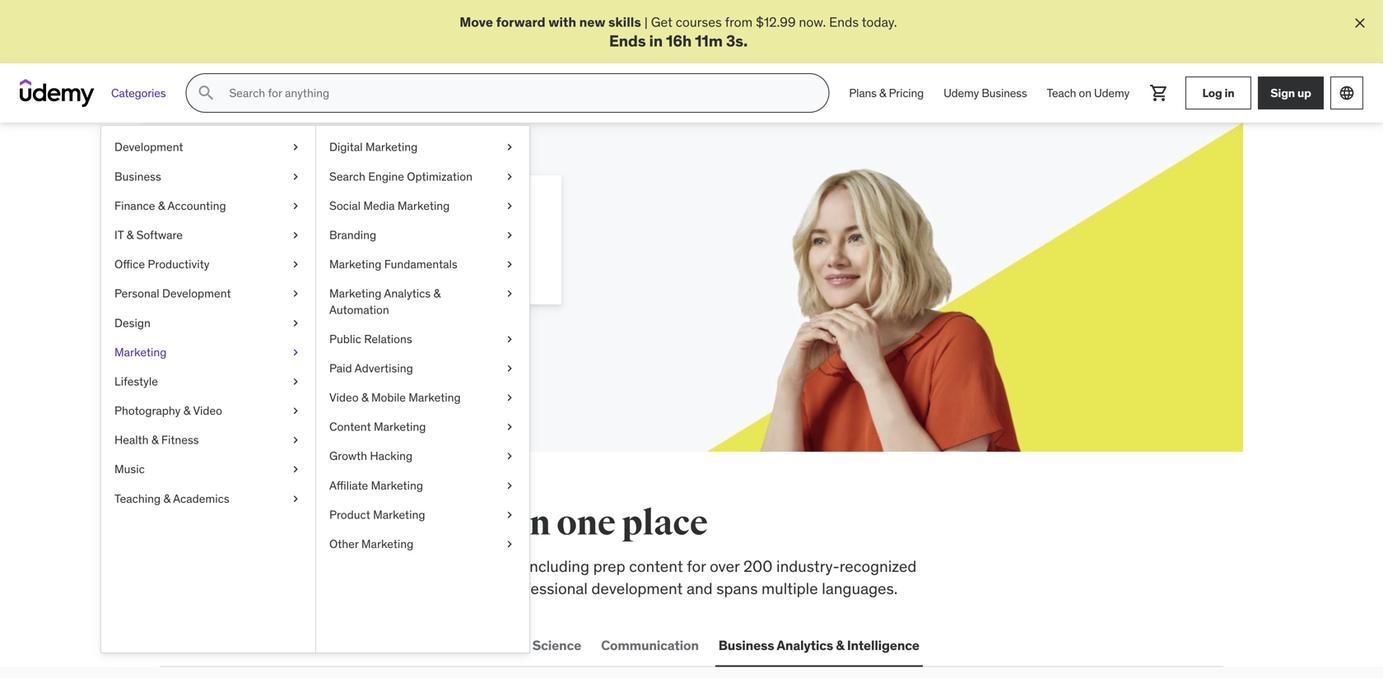 Task type: locate. For each thing, give the bounding box(es) containing it.
xsmall image inside content marketing link
[[503, 419, 516, 435]]

& left intelligence
[[836, 637, 844, 654]]

xsmall image inside "design" link
[[289, 315, 302, 331]]

xsmall image inside the digital marketing link
[[503, 139, 516, 155]]

0 vertical spatial your
[[341, 194, 401, 229]]

personal
[[114, 286, 159, 301]]

0 horizontal spatial udemy
[[944, 86, 979, 100]]

it & software
[[114, 228, 183, 242]]

certifications,
[[160, 579, 255, 598]]

marketing inside social media marketing link
[[398, 198, 450, 213]]

xsmall image inside branding link
[[503, 227, 516, 243]]

xsmall image for finance & accounting
[[289, 198, 302, 214]]

& right health
[[151, 433, 159, 448]]

for up fundamentals
[[431, 235, 447, 252]]

video down lifestyle link
[[193, 403, 222, 418]]

200
[[743, 557, 773, 576]]

finance & accounting link
[[101, 191, 315, 221]]

marketing inside product marketing link
[[373, 508, 425, 522]]

1 vertical spatial analytics
[[777, 637, 833, 654]]

your
[[341, 194, 401, 229], [266, 235, 292, 252]]

languages.
[[822, 579, 898, 598]]

forward
[[496, 14, 546, 30]]

it up office
[[114, 228, 124, 242]]

development inside "link"
[[114, 140, 183, 155]]

video down paid
[[329, 390, 359, 405]]

business up finance
[[114, 169, 161, 184]]

xsmall image for photography & video
[[289, 403, 302, 419]]

in
[[649, 31, 663, 51], [1225, 85, 1235, 100], [518, 502, 550, 545]]

xsmall image inside video & mobile marketing link
[[503, 390, 516, 406]]

development down office productivity link at top
[[162, 286, 231, 301]]

xsmall image for teaching & academics
[[289, 491, 302, 507]]

in up including
[[518, 502, 550, 545]]

xsmall image inside other marketing link
[[503, 536, 516, 553]]

close image
[[1352, 15, 1368, 31]]

& right plans at right
[[879, 86, 886, 100]]

affiliate marketing
[[329, 478, 423, 493]]

spans
[[716, 579, 758, 598]]

2 vertical spatial development
[[194, 637, 276, 654]]

xsmall image inside office productivity link
[[289, 257, 302, 273]]

& inside plans & pricing link
[[879, 86, 886, 100]]

business for business
[[114, 169, 161, 184]]

udemy business
[[944, 86, 1027, 100]]

content marketing
[[329, 420, 426, 434]]

analytics
[[384, 286, 431, 301], [777, 637, 833, 654]]

0 horizontal spatial today.
[[325, 254, 361, 271]]

analytics for business
[[777, 637, 833, 654]]

1 as from the left
[[451, 235, 464, 252]]

1 vertical spatial it
[[296, 637, 307, 654]]

business down spans
[[719, 637, 774, 654]]

public relations
[[329, 332, 412, 346]]

0 vertical spatial today.
[[862, 14, 897, 30]]

1 horizontal spatial it
[[296, 637, 307, 654]]

development inside 'button'
[[194, 637, 276, 654]]

1 vertical spatial today.
[[325, 254, 361, 271]]

marketing down affiliate marketing
[[373, 508, 425, 522]]

paid advertising
[[329, 361, 413, 376]]

health & fitness
[[114, 433, 199, 448]]

1 horizontal spatial ends
[[829, 14, 859, 30]]

science
[[532, 637, 581, 654]]

xsmall image inside growth hacking link
[[503, 448, 516, 465]]

xsmall image for marketing
[[289, 344, 302, 361]]

1 horizontal spatial today.
[[862, 14, 897, 30]]

finance
[[114, 198, 155, 213]]

0 horizontal spatial your
[[266, 235, 292, 252]]

business for business analytics & intelligence
[[719, 637, 774, 654]]

categories button
[[101, 73, 176, 113]]

0 horizontal spatial it
[[114, 228, 124, 242]]

skills
[[608, 14, 641, 30], [273, 502, 362, 545], [352, 557, 387, 576]]

skills for your future expand your potential with a course for as little as $12.99. sale ends today.
[[219, 194, 510, 271]]

analytics down the multiple in the bottom of the page
[[777, 637, 833, 654]]

0 vertical spatial skills
[[608, 14, 641, 30]]

& inside teaching & academics link
[[163, 491, 171, 506]]

2 vertical spatial skills
[[352, 557, 387, 576]]

today. inside skills for your future expand your potential with a course for as little as $12.99. sale ends today.
[[325, 254, 361, 271]]

udemy right pricing on the right top of page
[[944, 86, 979, 100]]

for up the potential
[[298, 194, 336, 229]]

xsmall image inside business link
[[289, 169, 302, 185]]

& inside health & fitness link
[[151, 433, 159, 448]]

1 horizontal spatial with
[[549, 14, 576, 30]]

and
[[687, 579, 713, 598]]

2 as from the left
[[497, 235, 510, 252]]

marketing down paid advertising link
[[409, 390, 461, 405]]

xsmall image inside photography & video link
[[289, 403, 302, 419]]

with
[[549, 14, 576, 30], [350, 235, 375, 252]]

photography & video link
[[101, 396, 315, 426]]

2 vertical spatial for
[[687, 557, 706, 576]]

xsmall image inside it & software link
[[289, 227, 302, 243]]

xsmall image inside development "link"
[[289, 139, 302, 155]]

business inside "button"
[[719, 637, 774, 654]]

2 horizontal spatial business
[[982, 86, 1027, 100]]

0 vertical spatial in
[[649, 31, 663, 51]]

personal development link
[[101, 279, 315, 309]]

for inside covering critical workplace skills to technical topics, including prep content for over 200 industry-recognized certifications, our catalog supports well-rounded professional development and spans multiple languages.
[[687, 557, 706, 576]]

xsmall image for it & software
[[289, 227, 302, 243]]

all
[[160, 502, 208, 545]]

0 vertical spatial business
[[982, 86, 1027, 100]]

xsmall image for development
[[289, 139, 302, 155]]

video
[[329, 390, 359, 405], [193, 403, 222, 418]]

for
[[298, 194, 336, 229], [431, 235, 447, 252], [687, 557, 706, 576]]

1 horizontal spatial in
[[649, 31, 663, 51]]

including
[[526, 557, 589, 576]]

skills up the supports
[[352, 557, 387, 576]]

it & software link
[[101, 221, 315, 250]]

2 horizontal spatial for
[[687, 557, 706, 576]]

xsmall image inside lifestyle link
[[289, 374, 302, 390]]

1 vertical spatial for
[[431, 235, 447, 252]]

xsmall image for branding
[[503, 227, 516, 243]]

1 udemy from the left
[[944, 86, 979, 100]]

udemy right on
[[1094, 86, 1130, 100]]

xsmall image inside search engine optimization link
[[503, 169, 516, 185]]

ends right the now.
[[829, 14, 859, 30]]

analytics inside marketing analytics & automation
[[384, 286, 431, 301]]

covering
[[160, 557, 222, 576]]

today. down branding
[[325, 254, 361, 271]]

& inside the finance & accounting link
[[158, 198, 165, 213]]

1 vertical spatial with
[[350, 235, 375, 252]]

one
[[557, 502, 616, 545]]

marketing inside content marketing link
[[374, 420, 426, 434]]

xsmall image
[[503, 139, 516, 155], [503, 169, 516, 185], [289, 257, 302, 273], [503, 257, 516, 273], [503, 286, 516, 302], [289, 315, 302, 331], [503, 331, 516, 347], [289, 374, 302, 390], [289, 403, 302, 419], [503, 419, 516, 435], [503, 478, 516, 494], [289, 491, 302, 507], [503, 507, 516, 523], [503, 536, 516, 553]]

pricing
[[889, 86, 924, 100]]

design link
[[101, 309, 315, 338]]

for for your
[[431, 235, 447, 252]]

get
[[651, 14, 673, 30]]

with left "new"
[[549, 14, 576, 30]]

analytics inside "button"
[[777, 637, 833, 654]]

xsmall image inside affiliate marketing link
[[503, 478, 516, 494]]

video inside video & mobile marketing link
[[329, 390, 359, 405]]

marketing inside affiliate marketing link
[[371, 478, 423, 493]]

skills inside move forward with new skills | get courses from $12.99 now. ends today. ends in 16h 11m 3s .
[[608, 14, 641, 30]]

from
[[725, 14, 753, 30]]

industry-
[[776, 557, 840, 576]]

xsmall image inside teaching & academics link
[[289, 491, 302, 507]]

marketing down video & mobile marketing
[[374, 420, 426, 434]]

business left teach
[[982, 86, 1027, 100]]

place
[[622, 502, 708, 545]]

xsmall image for health & fitness
[[289, 432, 302, 448]]

today. right the now.
[[862, 14, 897, 30]]

& up office
[[126, 228, 134, 242]]

marketing down search engine optimization link
[[398, 198, 450, 213]]

xsmall image for marketing fundamentals
[[503, 257, 516, 273]]

lifestyle
[[114, 374, 158, 389]]

0 vertical spatial for
[[298, 194, 336, 229]]

recognized
[[840, 557, 917, 576]]

as right little
[[497, 235, 510, 252]]

xsmall image for digital marketing
[[503, 139, 516, 155]]

0 horizontal spatial as
[[451, 235, 464, 252]]

marketing inside marketing link
[[114, 345, 167, 360]]

1 horizontal spatial udemy
[[1094, 86, 1130, 100]]

2 horizontal spatial in
[[1225, 85, 1235, 100]]

xsmall image for video & mobile marketing
[[503, 390, 516, 406]]

supports
[[340, 579, 402, 598]]

marketing down hacking
[[371, 478, 423, 493]]

engine
[[368, 169, 404, 184]]

& left the mobile
[[361, 390, 368, 405]]

& inside it & software link
[[126, 228, 134, 242]]

in down get
[[649, 31, 663, 51]]

marketing up automation
[[329, 286, 381, 301]]

xsmall image inside paid advertising link
[[503, 361, 516, 377]]

0 horizontal spatial with
[[350, 235, 375, 252]]

with inside skills for your future expand your potential with a course for as little as $12.99. sale ends today.
[[350, 235, 375, 252]]

xsmall image inside marketing link
[[289, 344, 302, 361]]

it for it & software
[[114, 228, 124, 242]]

digital marketing link
[[316, 133, 529, 162]]

video inside photography & video link
[[193, 403, 222, 418]]

analytics down fundamentals
[[384, 286, 431, 301]]

little
[[467, 235, 493, 252]]

0 vertical spatial with
[[549, 14, 576, 30]]

it inside button
[[296, 637, 307, 654]]

move forward with new skills | get courses from $12.99 now. ends today. ends in 16h 11m 3s .
[[460, 14, 897, 51]]

skills
[[219, 194, 293, 229]]

marketing analytics & automation link
[[316, 279, 529, 325]]

data science
[[501, 637, 581, 654]]

&
[[879, 86, 886, 100], [158, 198, 165, 213], [126, 228, 134, 242], [433, 286, 441, 301], [361, 390, 368, 405], [183, 403, 190, 418], [151, 433, 159, 448], [163, 491, 171, 506], [836, 637, 844, 654]]

xsmall image inside health & fitness link
[[289, 432, 302, 448]]

1 vertical spatial skills
[[273, 502, 362, 545]]

1 vertical spatial development
[[162, 286, 231, 301]]

& inside photography & video link
[[183, 403, 190, 418]]

1 horizontal spatial video
[[329, 390, 359, 405]]

1 vertical spatial business
[[114, 169, 161, 184]]

well-
[[406, 579, 440, 598]]

xsmall image inside product marketing link
[[503, 507, 516, 523]]

xsmall image inside 'marketing analytics & automation' link
[[503, 286, 516, 302]]

xsmall image for growth hacking
[[503, 448, 516, 465]]

& up fitness
[[183, 403, 190, 418]]

& for pricing
[[879, 86, 886, 100]]

& right finance
[[158, 198, 165, 213]]

ends
[[294, 254, 322, 271]]

xsmall image inside the finance & accounting link
[[289, 198, 302, 214]]

& for mobile
[[361, 390, 368, 405]]

as left little
[[451, 235, 464, 252]]

sale
[[265, 254, 291, 271]]

social media marketing
[[329, 198, 450, 213]]

the
[[214, 502, 267, 545]]

development down categories dropdown button
[[114, 140, 183, 155]]

0 vertical spatial development
[[114, 140, 183, 155]]

marketing down branding
[[329, 257, 381, 272]]

in right log at the top right of the page
[[1225, 85, 1235, 100]]

1 horizontal spatial business
[[719, 637, 774, 654]]

future
[[406, 194, 486, 229]]

professional
[[502, 579, 588, 598]]

ends down | on the left
[[609, 31, 646, 51]]

xsmall image for affiliate marketing
[[503, 478, 516, 494]]

move
[[460, 14, 493, 30]]

xsmall image inside 'public relations' link
[[503, 331, 516, 347]]

xsmall image for music
[[289, 462, 302, 478]]

public
[[329, 332, 361, 346]]

0 horizontal spatial in
[[518, 502, 550, 545]]

workplace
[[277, 557, 349, 576]]

& for fitness
[[151, 433, 159, 448]]

0 vertical spatial analytics
[[384, 286, 431, 301]]

marketing up to
[[361, 537, 414, 552]]

xsmall image for business
[[289, 169, 302, 185]]

with left a
[[350, 235, 375, 252]]

it left certifications
[[296, 637, 307, 654]]

xsmall image inside marketing fundamentals link
[[503, 257, 516, 273]]

xsmall image
[[289, 139, 302, 155], [289, 169, 302, 185], [289, 198, 302, 214], [503, 198, 516, 214], [289, 227, 302, 243], [503, 227, 516, 243], [289, 286, 302, 302], [289, 344, 302, 361], [503, 361, 516, 377], [503, 390, 516, 406], [289, 432, 302, 448], [503, 448, 516, 465], [289, 462, 302, 478]]

2 vertical spatial business
[[719, 637, 774, 654]]

it
[[114, 228, 124, 242], [296, 637, 307, 654]]

0 horizontal spatial video
[[193, 403, 222, 418]]

development for personal
[[162, 286, 231, 301]]

xsmall image for lifestyle
[[289, 374, 302, 390]]

skills left | on the left
[[608, 14, 641, 30]]

hacking
[[370, 449, 413, 464]]

xsmall image for design
[[289, 315, 302, 331]]

need
[[433, 502, 512, 545]]

0 horizontal spatial for
[[298, 194, 336, 229]]

1 horizontal spatial as
[[497, 235, 510, 252]]

marketing up engine
[[365, 140, 418, 155]]

photography & video
[[114, 403, 222, 418]]

& inside business analytics & intelligence "button"
[[836, 637, 844, 654]]

for up and
[[687, 557, 706, 576]]

udemy business link
[[934, 73, 1037, 113]]

development for web
[[194, 637, 276, 654]]

plans
[[849, 86, 877, 100]]

it certifications button
[[292, 626, 396, 666]]

xsmall image inside music link
[[289, 462, 302, 478]]

1 horizontal spatial analytics
[[777, 637, 833, 654]]

skills up workplace
[[273, 502, 362, 545]]

0 vertical spatial it
[[114, 228, 124, 242]]

0 horizontal spatial business
[[114, 169, 161, 184]]

& right teaching
[[163, 491, 171, 506]]

today.
[[862, 14, 897, 30], [325, 254, 361, 271]]

1 horizontal spatial for
[[431, 235, 447, 252]]

& inside video & mobile marketing link
[[361, 390, 368, 405]]

development right web
[[194, 637, 276, 654]]

digital
[[329, 140, 363, 155]]

xsmall image inside social media marketing link
[[503, 198, 516, 214]]

leadership
[[413, 637, 481, 654]]

social
[[329, 198, 361, 213]]

0 horizontal spatial analytics
[[384, 286, 431, 301]]

a
[[378, 235, 385, 252]]

xsmall image inside the personal development link
[[289, 286, 302, 302]]

on
[[1079, 86, 1092, 100]]

software
[[136, 228, 183, 242]]

& down marketing fundamentals link
[[433, 286, 441, 301]]

marketing up lifestyle
[[114, 345, 167, 360]]

1 vertical spatial in
[[1225, 85, 1235, 100]]



Task type: describe. For each thing, give the bounding box(es) containing it.
2 vertical spatial in
[[518, 502, 550, 545]]

submit search image
[[196, 83, 216, 103]]

video & mobile marketing link
[[316, 383, 529, 413]]

photography
[[114, 403, 181, 418]]

choose a language image
[[1339, 85, 1355, 101]]

marketing analytics & automation
[[329, 286, 441, 317]]

$12.99.
[[219, 254, 262, 271]]

new
[[579, 14, 605, 30]]

search engine optimization
[[329, 169, 473, 184]]

business analytics & intelligence button
[[715, 626, 923, 666]]

xsmall image for content marketing
[[503, 419, 516, 435]]

log
[[1202, 85, 1222, 100]]

to
[[391, 557, 405, 576]]

& for academics
[[163, 491, 171, 506]]

skills inside covering critical workplace skills to technical topics, including prep content for over 200 industry-recognized certifications, our catalog supports well-rounded professional development and spans multiple languages.
[[352, 557, 387, 576]]

teaching
[[114, 491, 161, 506]]

prep
[[593, 557, 625, 576]]

product
[[329, 508, 370, 522]]

Search for anything text field
[[226, 79, 809, 107]]

catalog
[[285, 579, 337, 598]]

office
[[114, 257, 145, 272]]

marketing inside video & mobile marketing link
[[409, 390, 461, 405]]

in inside move forward with new skills | get courses from $12.99 now. ends today. ends in 16h 11m 3s .
[[649, 31, 663, 51]]

music link
[[101, 455, 315, 484]]

1 horizontal spatial your
[[341, 194, 401, 229]]

it certifications
[[296, 637, 393, 654]]

marketing fundamentals
[[329, 257, 457, 272]]

courses
[[676, 14, 722, 30]]

xsmall image for other marketing
[[503, 536, 516, 553]]

business analytics & intelligence
[[719, 637, 920, 654]]

search engine optimization link
[[316, 162, 529, 191]]

data
[[501, 637, 530, 654]]

marketing inside the digital marketing link
[[365, 140, 418, 155]]

other
[[329, 537, 359, 552]]

today. inside move forward with new skills | get courses from $12.99 now. ends today. ends in 16h 11m 3s .
[[862, 14, 897, 30]]

xsmall image for social media marketing
[[503, 198, 516, 214]]

other marketing
[[329, 537, 414, 552]]

xsmall image for product marketing
[[503, 507, 516, 523]]

branding
[[329, 228, 376, 242]]

rounded
[[440, 579, 499, 598]]

intelligence
[[847, 637, 920, 654]]

academics
[[173, 491, 229, 506]]

marketing inside other marketing link
[[361, 537, 414, 552]]

personal development
[[114, 286, 231, 301]]

now.
[[799, 14, 826, 30]]

sign up
[[1271, 85, 1311, 100]]

sign up link
[[1258, 77, 1324, 110]]

marketing link
[[101, 338, 315, 367]]

teach
[[1047, 86, 1076, 100]]

content
[[329, 420, 371, 434]]

over
[[710, 557, 740, 576]]

automation
[[329, 302, 389, 317]]

branding link
[[316, 221, 529, 250]]

xsmall image for public relations
[[503, 331, 516, 347]]

teaching & academics link
[[101, 484, 315, 514]]

design
[[114, 316, 151, 330]]

growth
[[329, 449, 367, 464]]

all the skills you need in one place
[[160, 502, 708, 545]]

& for video
[[183, 403, 190, 418]]

communication
[[601, 637, 699, 654]]

with inside move forward with new skills | get courses from $12.99 now. ends today. ends in 16h 11m 3s .
[[549, 14, 576, 30]]

2 udemy from the left
[[1094, 86, 1130, 100]]

it for it certifications
[[296, 637, 307, 654]]

xsmall image for office productivity
[[289, 257, 302, 273]]

social media marketing link
[[316, 191, 529, 221]]

covering critical workplace skills to technical topics, including prep content for over 200 industry-recognized certifications, our catalog supports well-rounded professional development and spans multiple languages.
[[160, 557, 917, 598]]

our
[[258, 579, 281, 598]]

shopping cart with 0 items image
[[1149, 83, 1169, 103]]

content marketing link
[[316, 413, 529, 442]]

marketing inside marketing analytics & automation
[[329, 286, 381, 301]]

xsmall image for search engine optimization
[[503, 169, 516, 185]]

affiliate
[[329, 478, 368, 493]]

office productivity link
[[101, 250, 315, 279]]

development link
[[101, 133, 315, 162]]

marketing inside marketing fundamentals link
[[329, 257, 381, 272]]

leadership button
[[410, 626, 484, 666]]

expand
[[219, 235, 263, 252]]

xsmall image for marketing analytics & automation
[[503, 286, 516, 302]]

communication button
[[598, 626, 702, 666]]

& for software
[[126, 228, 134, 242]]

web development button
[[160, 626, 279, 666]]

teaching & academics
[[114, 491, 229, 506]]

critical
[[226, 557, 273, 576]]

digital marketing
[[329, 140, 418, 155]]

web
[[163, 637, 191, 654]]

teach on udemy link
[[1037, 73, 1139, 113]]

mobile
[[371, 390, 406, 405]]

udemy image
[[20, 79, 95, 107]]

& inside marketing analytics & automation
[[433, 286, 441, 301]]

$12.99
[[756, 14, 796, 30]]

technical
[[409, 557, 472, 576]]

advertising
[[355, 361, 413, 376]]

for for workplace
[[687, 557, 706, 576]]

0 horizontal spatial ends
[[609, 31, 646, 51]]

sign
[[1271, 85, 1295, 100]]

1 vertical spatial your
[[266, 235, 292, 252]]

xsmall image for personal development
[[289, 286, 302, 302]]

accounting
[[168, 198, 226, 213]]

analytics for marketing
[[384, 286, 431, 301]]

|
[[644, 14, 648, 30]]

growth hacking
[[329, 449, 413, 464]]

media
[[363, 198, 395, 213]]

& for accounting
[[158, 198, 165, 213]]

xsmall image for paid advertising
[[503, 361, 516, 377]]

fundamentals
[[384, 257, 457, 272]]

teach on udemy
[[1047, 86, 1130, 100]]



Task type: vqa. For each thing, say whether or not it's contained in the screenshot.
and on the bottom of the page
yes



